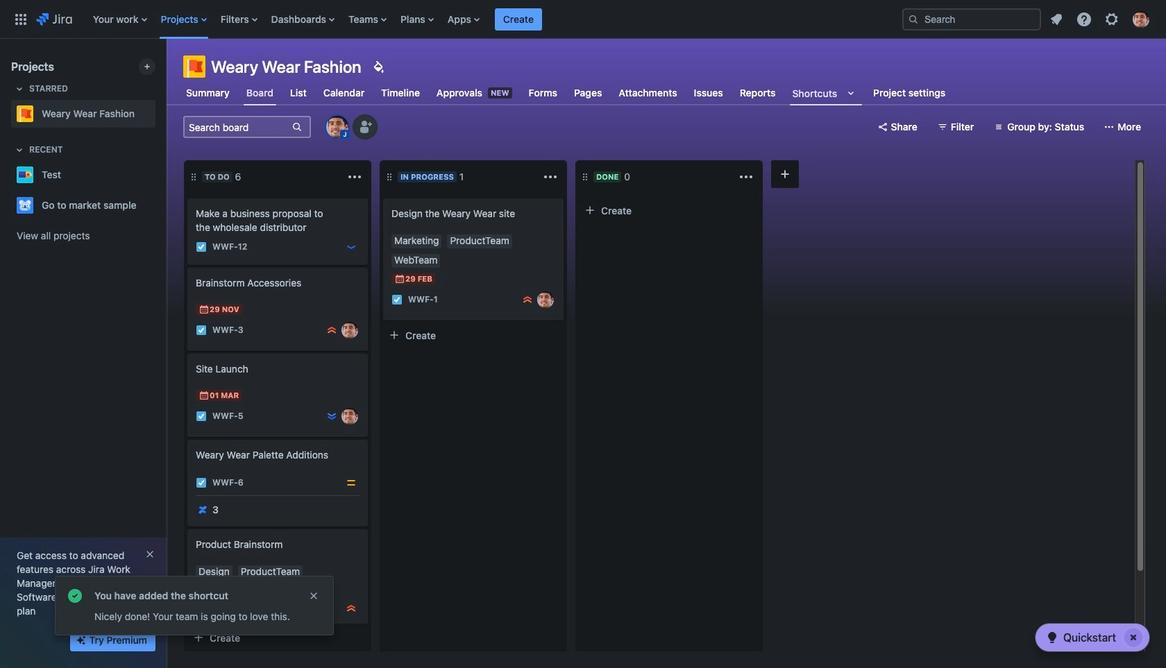 Task type: describe. For each thing, give the bounding box(es) containing it.
add to starred image
[[151, 167, 168, 183]]

show subtasks image
[[230, 623, 247, 640]]

due date: 15 december 2023 image
[[199, 585, 210, 596]]

help image
[[1076, 11, 1093, 27]]

collapse recent projects image
[[11, 142, 28, 158]]

sidebar navigation image
[[151, 56, 182, 83]]

due date: 01 march 2024 image
[[199, 390, 210, 401]]

james peterson image for lowest image
[[342, 408, 358, 425]]

1 column actions menu image from the left
[[346, 169, 363, 185]]

create image for low icon
[[179, 189, 196, 206]]

due date: 15 december 2023 image
[[199, 585, 210, 596]]

your profile and settings image
[[1133, 11, 1150, 27]]

due date: 29 november 2023 image
[[199, 304, 210, 315]]

Search field
[[903, 8, 1042, 30]]

task image for lowest image
[[196, 411, 207, 422]]

collapse starred projects image
[[11, 81, 28, 97]]

task image for the middle highest image
[[196, 603, 207, 615]]

remove from starred image
[[151, 106, 168, 122]]

lowest image
[[326, 411, 337, 422]]

check image
[[1044, 630, 1061, 646]]

due date: 29 november 2023 image
[[199, 304, 210, 315]]

1 vertical spatial highest image
[[326, 325, 337, 336]]

settings image
[[1104, 11, 1121, 27]]

primary element
[[8, 0, 892, 39]]

0 vertical spatial highest image
[[522, 294, 533, 306]]

dismiss image
[[308, 591, 319, 602]]



Task type: vqa. For each thing, say whether or not it's contained in the screenshot.
James Peterson icon
yes



Task type: locate. For each thing, give the bounding box(es) containing it.
low image
[[346, 242, 357, 253]]

0 vertical spatial task image
[[196, 325, 207, 336]]

highest image
[[522, 294, 533, 306], [326, 325, 337, 336], [346, 603, 357, 615]]

0 horizontal spatial column actions menu image
[[346, 169, 363, 185]]

appswitcher icon image
[[12, 11, 29, 27]]

medium image
[[346, 478, 357, 489]]

2 create image from the top
[[179, 431, 196, 447]]

task image
[[196, 325, 207, 336], [196, 478, 207, 489], [196, 603, 207, 615]]

task image for medium image
[[196, 478, 207, 489]]

close premium upgrade banner image
[[144, 549, 156, 560]]

list
[[86, 0, 892, 39], [1044, 7, 1158, 32]]

1 vertical spatial task image
[[196, 478, 207, 489]]

james peterson image for highest image to the middle
[[342, 322, 358, 339]]

dismiss quickstart image
[[1123, 627, 1145, 649]]

0 vertical spatial james peterson image
[[537, 292, 554, 308]]

alert
[[56, 577, 333, 635]]

james peterson image
[[537, 292, 554, 308], [342, 322, 358, 339], [342, 408, 358, 425]]

0 horizontal spatial highest image
[[326, 325, 337, 336]]

task image for topmost highest image
[[392, 294, 403, 306]]

confluence image
[[197, 505, 208, 516], [197, 505, 208, 516]]

task image
[[196, 242, 207, 253], [392, 294, 403, 306], [196, 411, 207, 422]]

1 create image from the top
[[179, 189, 196, 206]]

james peterson image for topmost highest image
[[537, 292, 554, 308]]

2 horizontal spatial highest image
[[522, 294, 533, 306]]

due date: 29 february 2024 image
[[394, 274, 406, 285], [394, 274, 406, 285]]

add people image
[[357, 119, 374, 135]]

1 horizontal spatial list
[[1044, 7, 1158, 32]]

2 vertical spatial task image
[[196, 603, 207, 615]]

3 task image from the top
[[196, 603, 207, 615]]

1 vertical spatial task image
[[392, 294, 403, 306]]

jira image
[[36, 11, 72, 27], [36, 11, 72, 27]]

tab list
[[175, 81, 957, 106]]

list item
[[495, 0, 542, 39]]

create column image
[[777, 166, 794, 183]]

None search field
[[903, 8, 1042, 30]]

1 task image from the top
[[196, 325, 207, 336]]

0 vertical spatial task image
[[196, 242, 207, 253]]

0 vertical spatial create image
[[179, 189, 196, 206]]

search image
[[908, 14, 919, 25]]

create image
[[179, 189, 196, 206], [179, 431, 196, 447]]

1 vertical spatial james peterson image
[[342, 322, 358, 339]]

banner
[[0, 0, 1167, 39]]

create project image
[[142, 61, 153, 72]]

column actions menu image
[[346, 169, 363, 185], [542, 169, 559, 185], [738, 169, 755, 185]]

success image
[[67, 588, 83, 605]]

2 vertical spatial james peterson image
[[342, 408, 358, 425]]

1 vertical spatial create image
[[179, 431, 196, 447]]

create image
[[375, 189, 392, 206], [179, 258, 196, 275], [179, 344, 196, 361], [179, 520, 196, 537]]

2 horizontal spatial column actions menu image
[[738, 169, 755, 185]]

add to starred image
[[151, 197, 168, 214]]

set project background image
[[370, 58, 386, 75]]

2 task image from the top
[[196, 478, 207, 489]]

2 vertical spatial highest image
[[346, 603, 357, 615]]

2 vertical spatial task image
[[196, 411, 207, 422]]

1 horizontal spatial column actions menu image
[[542, 169, 559, 185]]

0 horizontal spatial list
[[86, 0, 892, 39]]

3 column actions menu image from the left
[[738, 169, 755, 185]]

Search board text field
[[185, 117, 290, 137]]

notifications image
[[1048, 11, 1065, 27]]

due date: 01 march 2024 image
[[199, 390, 210, 401]]

2 column actions menu image from the left
[[542, 169, 559, 185]]

1 horizontal spatial highest image
[[346, 603, 357, 615]]

create image for medium image
[[179, 431, 196, 447]]



